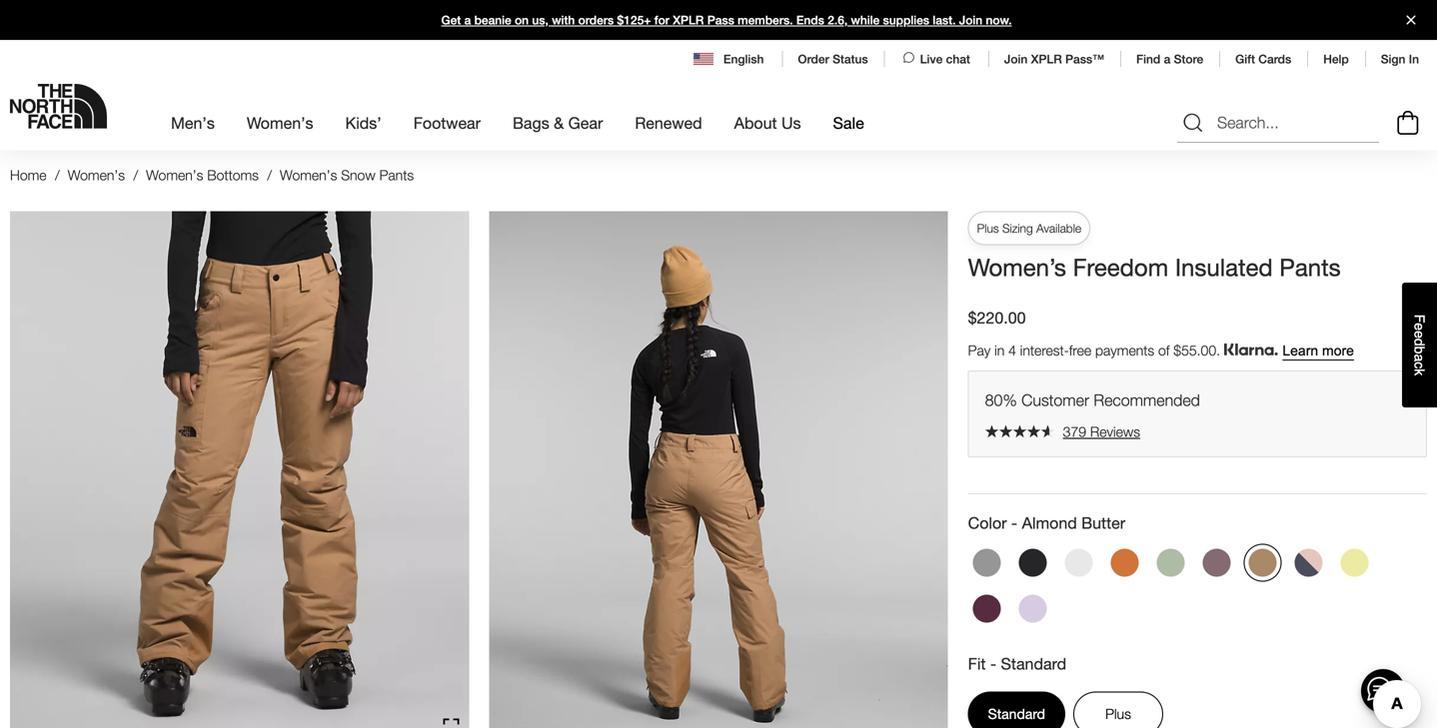 Task type: vqa. For each thing, say whether or not it's contained in the screenshot.
the bottommost the Info image
no



Task type: describe. For each thing, give the bounding box(es) containing it.
fit - standard
[[968, 655, 1067, 674]]

standard inside button
[[988, 706, 1046, 723]]

bags
[[513, 113, 549, 132]]

women's right home link
[[68, 167, 125, 183]]

1 vertical spatial pants
[[1280, 253, 1341, 281]]

renewed
[[635, 113, 702, 132]]

color option group
[[968, 544, 1427, 636]]

women's snow pants link
[[280, 167, 418, 183]]

plus sizing available
[[977, 221, 1082, 235]]

butter
[[1082, 514, 1126, 533]]

chat
[[946, 52, 970, 66]]

- for fit
[[990, 655, 997, 674]]

f e e d b a c k
[[1412, 315, 1428, 376]]

interest-
[[1020, 343, 1069, 359]]

2.6,
[[828, 13, 848, 27]]

standard button
[[968, 692, 1066, 729]]

english link
[[694, 50, 766, 68]]

view cart image
[[1392, 108, 1424, 138]]

icy lilac image
[[1019, 595, 1047, 623]]

sign
[[1381, 52, 1406, 66]]

with
[[552, 13, 575, 27]]

find
[[1137, 52, 1161, 66]]

boysenberry image
[[973, 595, 1001, 623]]

help link
[[1324, 52, 1349, 66]]

Pink Moss Faded Dye Camo Print radio
[[1290, 544, 1328, 582]]

$125+
[[617, 13, 651, 27]]

snow
[[341, 167, 376, 183]]

a inside "button"
[[1412, 354, 1428, 362]]

reviews
[[1090, 424, 1140, 440]]

c
[[1412, 362, 1428, 369]]

$220.00
[[968, 308, 1026, 327]]

sign in
[[1381, 52, 1419, 66]]

order
[[798, 52, 829, 66]]

Sun Sprite radio
[[1336, 544, 1374, 582]]

supplies
[[883, 13, 930, 27]]

women's bottoms link
[[146, 167, 259, 183]]

available
[[1037, 221, 1082, 235]]

status
[[833, 52, 868, 66]]

Mandarin radio
[[1106, 544, 1144, 582]]

join xplr pass™ link
[[1004, 52, 1105, 66]]

&
[[554, 113, 564, 132]]

now.
[[986, 13, 1012, 27]]

find a store link
[[1137, 52, 1204, 66]]

1 horizontal spatial xplr
[[1031, 52, 1062, 66]]

klarna image
[[1224, 344, 1278, 356]]

1 horizontal spatial women's link
[[247, 96, 313, 150]]

learn more button
[[1283, 344, 1354, 360]]

customer
[[1022, 391, 1090, 410]]

men's
[[171, 113, 215, 132]]

gear
[[568, 113, 603, 132]]

3 / from the left
[[267, 167, 272, 183]]

- for color
[[1011, 514, 1018, 533]]

free
[[1069, 343, 1092, 359]]

footwear link
[[414, 96, 481, 150]]

about us
[[734, 113, 801, 132]]

pink moss faded dye camo print image
[[1295, 549, 1323, 577]]

0 horizontal spatial pants
[[379, 167, 414, 183]]

live chat button
[[900, 50, 972, 68]]

Almond Butter radio
[[1244, 544, 1282, 582]]

while
[[851, 13, 880, 27]]

join xplr pass™
[[1004, 52, 1105, 66]]

b
[[1412, 347, 1428, 354]]

1 vertical spatial join
[[1004, 52, 1028, 66]]

fawn grey snake charmer print image
[[1203, 549, 1231, 577]]

payments
[[1096, 343, 1155, 359]]

0 horizontal spatial women's link
[[68, 167, 125, 183]]

in
[[995, 343, 1005, 359]]

tnf black image
[[1019, 549, 1047, 577]]

Icy Lilac radio
[[1014, 590, 1052, 628]]

pay in 4 interest-free payments of $55.00.
[[968, 343, 1224, 359]]

live
[[920, 52, 943, 66]]

sign in button
[[1381, 52, 1419, 66]]

Search search field
[[1177, 103, 1379, 143]]

almond
[[1022, 514, 1077, 533]]

gardenia white image
[[1065, 549, 1093, 577]]

bags & gear
[[513, 113, 603, 132]]

sale link
[[833, 96, 864, 150]]

ends
[[796, 13, 824, 27]]

pass
[[707, 13, 735, 27]]

bags & gear link
[[513, 96, 603, 150]]

Gardenia White radio
[[1060, 544, 1098, 582]]

of
[[1158, 343, 1170, 359]]

fit
[[968, 655, 986, 674]]

color
[[968, 514, 1007, 533]]

Fawn Grey Snake Charmer Print radio
[[1198, 544, 1236, 582]]

about us link
[[734, 96, 801, 150]]

379 reviews
[[1063, 424, 1140, 440]]

recommended
[[1094, 391, 1200, 410]]

close image
[[1398, 15, 1424, 24]]



Task type: locate. For each thing, give the bounding box(es) containing it.
1 vertical spatial a
[[1164, 52, 1171, 66]]

kids'
[[345, 113, 382, 132]]

gift
[[1236, 52, 1255, 66]]

/ left women's bottoms link
[[133, 167, 138, 183]]

1 horizontal spatial plus
[[1106, 706, 1131, 723]]

- right fit
[[990, 655, 997, 674]]

0 vertical spatial women's link
[[247, 96, 313, 150]]

search all image
[[1181, 111, 1205, 135]]

more
[[1322, 344, 1354, 359]]

join
[[959, 13, 983, 27], [1004, 52, 1028, 66]]

in
[[1409, 52, 1419, 66]]

sale
[[833, 113, 864, 132]]

a for get
[[464, 13, 471, 27]]

0 vertical spatial join
[[959, 13, 983, 27]]

misty sage image
[[1157, 549, 1185, 577]]

1 e from the top
[[1412, 323, 1428, 331]]

pants right snow
[[379, 167, 414, 183]]

gift cards link
[[1236, 52, 1292, 66]]

0 vertical spatial xplr
[[673, 13, 704, 27]]

pants
[[379, 167, 414, 183], [1280, 253, 1341, 281]]

pay
[[968, 343, 991, 359]]

e up b at top
[[1412, 331, 1428, 339]]

cards
[[1259, 52, 1292, 66]]

$55.00.
[[1174, 343, 1220, 359]]

women's link
[[247, 96, 313, 150], [68, 167, 125, 183]]

pass™
[[1066, 52, 1105, 66]]

0 vertical spatial pants
[[379, 167, 414, 183]]

Misty Sage radio
[[1152, 544, 1190, 582]]

0 vertical spatial a
[[464, 13, 471, 27]]

a for find
[[1164, 52, 1171, 66]]

4
[[1009, 343, 1016, 359]]

standard up the standard button
[[1001, 655, 1067, 674]]

women's
[[968, 253, 1066, 281]]

get a beanie on us, with orders $125+ for xplr pass members. ends 2.6, while supplies last. join now. link
[[0, 0, 1437, 40]]

standard
[[1001, 655, 1067, 674], [988, 706, 1046, 723]]

get a beanie on us, with orders $125+ for xplr pass members. ends 2.6, while supplies last. join now.
[[441, 13, 1012, 27]]

store
[[1174, 52, 1204, 66]]

1 horizontal spatial /
[[133, 167, 138, 183]]

women's
[[247, 113, 313, 132], [68, 167, 125, 183], [146, 167, 203, 183], [280, 167, 337, 183]]

a right the find
[[1164, 52, 1171, 66]]

1 vertical spatial women's link
[[68, 167, 125, 183]]

a up k
[[1412, 354, 1428, 362]]

plus button
[[1074, 692, 1163, 729]]

standard down fit - standard
[[988, 706, 1046, 723]]

women's down men's link
[[146, 167, 203, 183]]

learn more
[[1283, 344, 1354, 359]]

kids' link
[[345, 96, 382, 150]]

1 horizontal spatial pants
[[1280, 253, 1341, 281]]

last.
[[933, 13, 956, 27]]

2 / from the left
[[133, 167, 138, 183]]

xplr right for
[[673, 13, 704, 27]]

sizing
[[1003, 221, 1033, 235]]

80%
[[985, 391, 1017, 410]]

plus for plus
[[1106, 706, 1131, 723]]

0 horizontal spatial join
[[959, 13, 983, 27]]

home
[[10, 167, 47, 183]]

e
[[1412, 323, 1428, 331], [1412, 331, 1428, 339]]

sun sprite image
[[1341, 549, 1369, 577]]

TNF Black radio
[[1014, 544, 1052, 582]]

0 horizontal spatial xplr
[[673, 13, 704, 27]]

home link
[[10, 167, 47, 183]]

xplr left pass™
[[1031, 52, 1062, 66]]

- right color
[[1011, 514, 1018, 533]]

f
[[1412, 315, 1428, 323]]

members.
[[738, 13, 793, 27]]

tnf medium grey heather image
[[973, 549, 1001, 577]]

Boysenberry radio
[[968, 590, 1006, 628]]

plus for plus sizing available
[[977, 221, 999, 235]]

2 horizontal spatial a
[[1412, 354, 1428, 362]]

join down now.
[[1004, 52, 1028, 66]]

help
[[1324, 52, 1349, 66]]

0 horizontal spatial /
[[55, 167, 60, 183]]

379
[[1063, 424, 1087, 440]]

get
[[441, 13, 461, 27]]

learn
[[1283, 344, 1319, 359]]

/ right bottoms
[[267, 167, 272, 183]]

home / women's / women's bottoms / women's snow pants
[[10, 167, 418, 183]]

/
[[55, 167, 60, 183], [133, 167, 138, 183], [267, 167, 272, 183]]

0 horizontal spatial a
[[464, 13, 471, 27]]

d
[[1412, 339, 1428, 347]]

about
[[734, 113, 777, 132]]

a right "get"
[[464, 13, 471, 27]]

1 vertical spatial plus
[[1106, 706, 1131, 723]]

0 vertical spatial standard
[[1001, 655, 1067, 674]]

f e e d b a c k button
[[1402, 283, 1437, 408]]

women's up bottoms
[[247, 113, 313, 132]]

1 vertical spatial -
[[990, 655, 997, 674]]

1 horizontal spatial join
[[1004, 52, 1028, 66]]

2 horizontal spatial /
[[267, 167, 272, 183]]

almond butter image
[[1249, 549, 1277, 577]]

join right "last."
[[959, 13, 983, 27]]

women's left snow
[[280, 167, 337, 183]]

0 horizontal spatial -
[[990, 655, 997, 674]]

e up d
[[1412, 323, 1428, 331]]

color - almond butter
[[968, 514, 1126, 533]]

1 horizontal spatial -
[[1011, 514, 1018, 533]]

order status
[[798, 52, 868, 66]]

us
[[782, 113, 801, 132]]

us,
[[532, 13, 549, 27]]

the north face home page image
[[10, 84, 107, 129]]

2 e from the top
[[1412, 331, 1428, 339]]

379 reviews link
[[985, 424, 1410, 441]]

beanie
[[474, 13, 512, 27]]

0 vertical spatial plus
[[977, 221, 999, 235]]

2 vertical spatial a
[[1412, 354, 1428, 362]]

orders
[[578, 13, 614, 27]]

footwear
[[414, 113, 481, 132]]

for
[[654, 13, 670, 27]]

/ right home link
[[55, 167, 60, 183]]

-
[[1011, 514, 1018, 533], [990, 655, 997, 674]]

plus inside button
[[1106, 706, 1131, 723]]

women's link right home link
[[68, 167, 125, 183]]

k
[[1412, 369, 1428, 376]]

xplr
[[673, 13, 704, 27], [1031, 52, 1062, 66]]

women's freedom insulated pants
[[968, 253, 1341, 281]]

0 horizontal spatial plus
[[977, 221, 999, 235]]

TNF Medium Grey Heather radio
[[968, 544, 1006, 582]]

women's link up bottoms
[[247, 96, 313, 150]]

mandarin image
[[1111, 549, 1139, 577]]

find a store
[[1137, 52, 1204, 66]]

bottoms
[[207, 167, 259, 183]]

1 vertical spatial xplr
[[1031, 52, 1062, 66]]

gift cards
[[1236, 52, 1292, 66]]

pants up the learn more
[[1280, 253, 1341, 281]]

80% customer recommended
[[985, 391, 1200, 410]]

live chat
[[920, 52, 970, 66]]

renewed link
[[635, 96, 702, 150]]

insulated
[[1175, 253, 1273, 281]]

men's link
[[171, 96, 215, 150]]

order status link
[[798, 52, 868, 66]]

1 vertical spatial standard
[[988, 706, 1046, 723]]

a
[[464, 13, 471, 27], [1164, 52, 1171, 66], [1412, 354, 1428, 362]]

on
[[515, 13, 529, 27]]

1 horizontal spatial a
[[1164, 52, 1171, 66]]

1 / from the left
[[55, 167, 60, 183]]

open full screen image
[[443, 719, 459, 729]]

english
[[724, 52, 764, 66]]

0 vertical spatial -
[[1011, 514, 1018, 533]]



